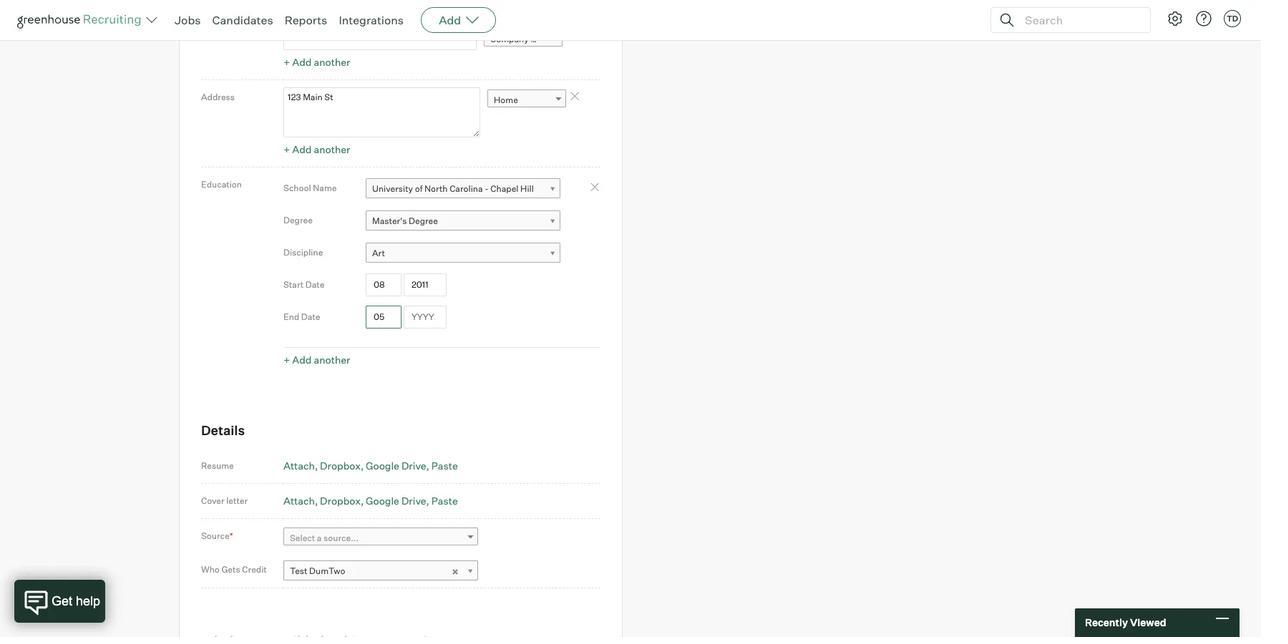 Task type: vqa. For each thing, say whether or not it's contained in the screenshot.
the + add another inside the Websites element
yes



Task type: locate. For each thing, give the bounding box(es) containing it.
2 google from the top
[[366, 495, 399, 507]]

add inside websites element
[[292, 56, 312, 68]]

0 vertical spatial attach link
[[283, 459, 318, 472]]

2 dropbox link from the top
[[320, 495, 364, 507]]

paste link
[[431, 459, 458, 472], [431, 495, 458, 507]]

reports link
[[285, 13, 327, 27]]

0 vertical spatial date
[[306, 279, 325, 290]]

3 + add another from the top
[[283, 354, 350, 366]]

0 vertical spatial +
[[283, 56, 290, 68]]

1 vertical spatial google drive link
[[366, 495, 429, 507]]

1 vertical spatial drive
[[401, 495, 426, 507]]

2 + add another from the top
[[283, 143, 350, 156]]

test dumtwo link
[[283, 560, 478, 581]]

+ inside websites element
[[283, 56, 290, 68]]

source...
[[324, 533, 359, 543]]

school
[[283, 183, 311, 194]]

1 vertical spatial date
[[301, 312, 320, 322]]

2 attach from the top
[[283, 495, 315, 507]]

company website
[[490, 34, 563, 45]]

0 vertical spatial google drive link
[[366, 459, 429, 472]]

end
[[283, 312, 299, 322]]

dropbox for resume
[[320, 459, 361, 472]]

+ add another
[[283, 56, 350, 68], [283, 143, 350, 156], [283, 354, 350, 366]]

select a source... link
[[283, 528, 478, 548]]

+ down end
[[283, 354, 290, 366]]

drive
[[401, 459, 426, 472], [401, 495, 426, 507]]

1 + add another link from the top
[[283, 56, 350, 68]]

0 vertical spatial mm text field
[[366, 273, 402, 296]]

2 paste from the top
[[431, 495, 458, 507]]

google drive link
[[366, 459, 429, 472], [366, 495, 429, 507]]

2 vertical spatial + add another link
[[283, 354, 350, 366]]

0 vertical spatial paste
[[431, 459, 458, 472]]

attach dropbox google drive paste for cover letter
[[283, 495, 458, 507]]

2 drive from the top
[[401, 495, 426, 507]]

2 paste link from the top
[[431, 495, 458, 507]]

jobs
[[175, 13, 201, 27]]

+ add another for websites
[[283, 56, 350, 68]]

td
[[1227, 14, 1238, 24]]

0 vertical spatial paste link
[[431, 459, 458, 472]]

+ up school at top
[[283, 143, 290, 156]]

td button
[[1224, 10, 1241, 27]]

0 vertical spatial another
[[314, 56, 350, 68]]

1 vertical spatial google
[[366, 495, 399, 507]]

*
[[230, 530, 233, 541]]

degree down the of
[[409, 216, 438, 226]]

1 attach dropbox google drive paste from the top
[[283, 459, 458, 472]]

1 vertical spatial dropbox link
[[320, 495, 364, 507]]

3 + add another link from the top
[[283, 354, 350, 366]]

YYYY text field
[[404, 305, 447, 329]]

who gets credit
[[201, 564, 267, 575]]

1 vertical spatial attach dropbox google drive paste
[[283, 495, 458, 507]]

integrations link
[[339, 13, 404, 27]]

1 attach from the top
[[283, 459, 315, 472]]

add inside popup button
[[439, 13, 461, 27]]

1 vertical spatial + add another link
[[283, 143, 350, 156]]

company website link
[[484, 29, 563, 50]]

0 vertical spatial + add another link
[[283, 56, 350, 68]]

another for home
[[314, 143, 350, 156]]

paste
[[431, 459, 458, 472], [431, 495, 458, 507]]

google for resume
[[366, 459, 399, 472]]

+ for education
[[283, 354, 290, 366]]

0 vertical spatial dropbox link
[[320, 459, 364, 472]]

art
[[372, 248, 385, 259]]

+ add another down reports link
[[283, 56, 350, 68]]

google
[[366, 459, 399, 472], [366, 495, 399, 507]]

1 vertical spatial paste
[[431, 495, 458, 507]]

date for end date
[[301, 312, 320, 322]]

0 vertical spatial attach dropbox google drive paste
[[283, 459, 458, 472]]

+ down reports
[[283, 56, 290, 68]]

another
[[314, 56, 350, 68], [314, 143, 350, 156], [314, 354, 350, 366]]

integrations
[[339, 13, 404, 27]]

1 dropbox from the top
[[320, 459, 361, 472]]

attach dropbox google drive paste
[[283, 459, 458, 472], [283, 495, 458, 507]]

2 + from the top
[[283, 143, 290, 156]]

+ add another link inside websites element
[[283, 56, 350, 68]]

+ add another inside education element
[[283, 354, 350, 366]]

0 vertical spatial dropbox
[[320, 459, 361, 472]]

source
[[201, 530, 230, 541]]

1 vertical spatial mm text field
[[366, 305, 402, 329]]

+ add another link down reports link
[[283, 56, 350, 68]]

1 vertical spatial +
[[283, 143, 290, 156]]

2 vertical spatial + add another
[[283, 354, 350, 366]]

test
[[290, 565, 307, 576]]

1 drive from the top
[[401, 459, 426, 472]]

1 google drive link from the top
[[366, 459, 429, 472]]

2 google drive link from the top
[[366, 495, 429, 507]]

dropbox link for cover letter
[[320, 495, 364, 507]]

add
[[439, 13, 461, 27], [292, 56, 312, 68], [292, 143, 312, 156], [292, 354, 312, 366]]

+
[[283, 56, 290, 68], [283, 143, 290, 156], [283, 354, 290, 366]]

reports
[[285, 13, 327, 27]]

0 vertical spatial google
[[366, 459, 399, 472]]

resume
[[201, 460, 234, 471]]

dropbox for cover letter
[[320, 495, 361, 507]]

1 mm text field from the top
[[366, 273, 402, 296]]

dropbox link
[[320, 459, 364, 472], [320, 495, 364, 507]]

+ add another link inside education element
[[283, 354, 350, 366]]

1 another from the top
[[314, 56, 350, 68]]

2 mm text field from the top
[[366, 305, 402, 329]]

0 vertical spatial + add another
[[283, 56, 350, 68]]

1 dropbox link from the top
[[320, 459, 364, 472]]

carolina
[[450, 183, 483, 194]]

0 vertical spatial drive
[[401, 459, 426, 472]]

2 attach dropbox google drive paste from the top
[[283, 495, 458, 507]]

date
[[306, 279, 325, 290], [301, 312, 320, 322]]

a
[[317, 533, 322, 543]]

1 paste from the top
[[431, 459, 458, 472]]

add up school at top
[[292, 143, 312, 156]]

attach
[[283, 459, 315, 472], [283, 495, 315, 507]]

None text field
[[283, 27, 477, 50], [283, 88, 480, 138], [283, 27, 477, 50], [283, 88, 480, 138]]

attach link
[[283, 459, 318, 472], [283, 495, 318, 507]]

add inside education element
[[292, 354, 312, 366]]

select a source...
[[290, 533, 359, 543]]

address
[[201, 92, 235, 103]]

add down end date
[[292, 354, 312, 366]]

add down reports link
[[292, 56, 312, 68]]

+ add another down end date
[[283, 354, 350, 366]]

3 + from the top
[[283, 354, 290, 366]]

add for websites
[[292, 56, 312, 68]]

dropbox
[[320, 459, 361, 472], [320, 495, 361, 507]]

1 vertical spatial paste link
[[431, 495, 458, 507]]

2 + add another link from the top
[[283, 143, 350, 156]]

0 horizontal spatial degree
[[283, 215, 313, 226]]

attach link for resume
[[283, 459, 318, 472]]

home
[[494, 94, 518, 105]]

+ add another link
[[283, 56, 350, 68], [283, 143, 350, 156], [283, 354, 350, 366]]

cover letter
[[201, 495, 248, 506]]

recently viewed
[[1085, 616, 1166, 629]]

1 vertical spatial attach link
[[283, 495, 318, 507]]

hill
[[520, 183, 534, 194]]

1 google from the top
[[366, 459, 399, 472]]

date right start
[[306, 279, 325, 290]]

education element
[[283, 172, 601, 370]]

master's degree
[[372, 216, 438, 226]]

2 another from the top
[[314, 143, 350, 156]]

+ add another link up school name
[[283, 143, 350, 156]]

school name
[[283, 183, 337, 194]]

paste for cover letter
[[431, 495, 458, 507]]

date right end
[[301, 312, 320, 322]]

2 attach link from the top
[[283, 495, 318, 507]]

degree down school at top
[[283, 215, 313, 226]]

recently
[[1085, 616, 1128, 629]]

google for cover letter
[[366, 495, 399, 507]]

mm text field left yyyy text field
[[366, 305, 402, 329]]

another up the name
[[314, 143, 350, 156]]

another down end date
[[314, 354, 350, 366]]

websites element
[[283, 27, 601, 73]]

paste link for cover letter
[[431, 495, 458, 507]]

1 + add another from the top
[[283, 56, 350, 68]]

1 attach link from the top
[[283, 459, 318, 472]]

1 vertical spatial dropbox
[[320, 495, 361, 507]]

add for education
[[292, 354, 312, 366]]

viewed
[[1130, 616, 1166, 629]]

+ add another link down end date
[[283, 354, 350, 366]]

+ add another for address
[[283, 143, 350, 156]]

select
[[290, 533, 315, 543]]

attach link for cover letter
[[283, 495, 318, 507]]

cover
[[201, 495, 224, 506]]

0 vertical spatial attach
[[283, 459, 315, 472]]

None text field
[[283, 0, 477, 12]]

2 vertical spatial another
[[314, 354, 350, 366]]

degree
[[283, 215, 313, 226], [409, 216, 438, 226]]

add up websites element
[[439, 13, 461, 27]]

1 paste link from the top
[[431, 459, 458, 472]]

1 vertical spatial attach
[[283, 495, 315, 507]]

name
[[313, 183, 337, 194]]

1 vertical spatial another
[[314, 143, 350, 156]]

university of north carolina - chapel hill
[[372, 183, 534, 194]]

mm text field down art
[[366, 273, 402, 296]]

3 another from the top
[[314, 354, 350, 366]]

of
[[415, 183, 423, 194]]

+ add another up school name
[[283, 143, 350, 156]]

+ for websites
[[283, 56, 290, 68]]

+ add another inside websites element
[[283, 56, 350, 68]]

another inside websites element
[[314, 56, 350, 68]]

another down reports link
[[314, 56, 350, 68]]

1 + from the top
[[283, 56, 290, 68]]

MM text field
[[366, 273, 402, 296], [366, 305, 402, 329]]

websites
[[201, 32, 238, 42]]

2 vertical spatial +
[[283, 354, 290, 366]]

candidates link
[[212, 13, 273, 27]]

2 dropbox from the top
[[320, 495, 361, 507]]

1 vertical spatial + add another
[[283, 143, 350, 156]]

+ inside education element
[[283, 354, 290, 366]]



Task type: describe. For each thing, give the bounding box(es) containing it.
paste link for resume
[[431, 459, 458, 472]]

add button
[[421, 7, 496, 33]]

mm text field for end date
[[366, 305, 402, 329]]

home link
[[487, 89, 566, 110]]

chapel
[[490, 183, 519, 194]]

+ add another link for websites
[[283, 56, 350, 68]]

date for start date
[[306, 279, 325, 290]]

end date
[[283, 312, 320, 322]]

credit
[[242, 564, 267, 575]]

YYYY text field
[[404, 273, 447, 296]]

master's degree link
[[366, 211, 560, 231]]

+ add another link for education
[[283, 354, 350, 366]]

configure image
[[1167, 10, 1184, 27]]

+ for address
[[283, 143, 290, 156]]

company
[[490, 34, 529, 45]]

website
[[531, 34, 563, 45]]

google drive link for resume
[[366, 459, 429, 472]]

another inside education element
[[314, 354, 350, 366]]

master's
[[372, 216, 407, 226]]

source *
[[201, 530, 233, 541]]

attach dropbox google drive paste for resume
[[283, 459, 458, 472]]

Search text field
[[1021, 10, 1137, 30]]

details
[[201, 423, 245, 438]]

start
[[283, 279, 304, 290]]

google drive link for cover letter
[[366, 495, 429, 507]]

mm text field for start date
[[366, 273, 402, 296]]

paste for resume
[[431, 459, 458, 472]]

university
[[372, 183, 413, 194]]

education
[[201, 179, 242, 190]]

+ add another link for address
[[283, 143, 350, 156]]

university of north carolina - chapel hill link
[[366, 178, 560, 199]]

drive for cover letter
[[401, 495, 426, 507]]

candidates
[[212, 13, 273, 27]]

start date
[[283, 279, 325, 290]]

+ add another for education
[[283, 354, 350, 366]]

dropbox link for resume
[[320, 459, 364, 472]]

add for address
[[292, 143, 312, 156]]

td button
[[1221, 7, 1244, 30]]

1 horizontal spatial degree
[[409, 216, 438, 226]]

drive for resume
[[401, 459, 426, 472]]

another for company website
[[314, 56, 350, 68]]

gets
[[221, 564, 240, 575]]

north
[[424, 183, 448, 194]]

who
[[201, 564, 220, 575]]

jobs link
[[175, 13, 201, 27]]

attach for cover letter
[[283, 495, 315, 507]]

letter
[[226, 495, 248, 506]]

art link
[[366, 243, 560, 264]]

attach for resume
[[283, 459, 315, 472]]

dumtwo
[[309, 565, 345, 576]]

discipline
[[283, 247, 323, 258]]

-
[[485, 183, 489, 194]]

test dumtwo
[[290, 565, 345, 576]]

greenhouse recruiting image
[[17, 11, 146, 29]]



